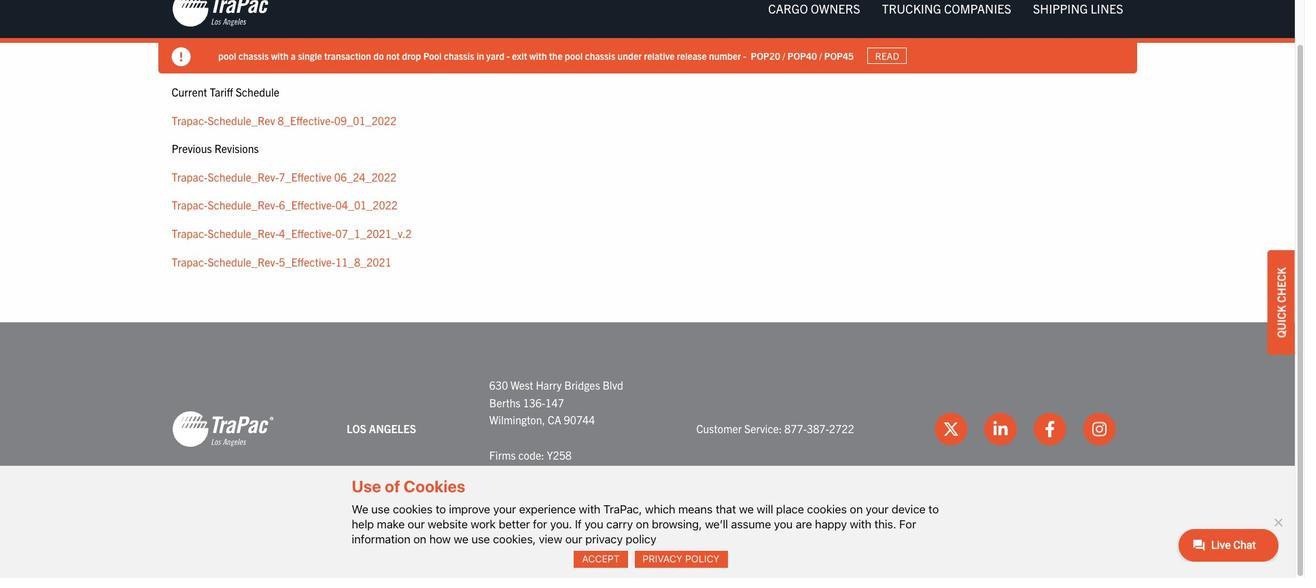 Task type: locate. For each thing, give the bounding box(es) containing it.
1 vertical spatial on
[[636, 517, 649, 531]]

1 trapac- from the top
[[172, 113, 208, 127]]

0 horizontal spatial -
[[507, 49, 510, 62]]

1 / from the left
[[783, 49, 785, 62]]

0 horizontal spatial our
[[408, 517, 425, 531]]

relative
[[644, 49, 675, 62]]

you
[[585, 517, 604, 531], [774, 517, 793, 531]]

trapac- for trapac-schedule_rev-4_effective-07_1_2021_v.2
[[172, 226, 208, 240]]

-
[[507, 49, 510, 62], [743, 49, 746, 62]]

2 horizontal spatial chassis
[[585, 49, 615, 62]]

if
[[575, 517, 582, 531]]

your up this.
[[866, 502, 889, 516]]

schedule_rev- down the revisions
[[208, 170, 279, 183]]

owners
[[811, 1, 861, 16]]

transaction
[[324, 49, 371, 62]]

1 vertical spatial our
[[566, 532, 583, 546]]

3 trapac- from the top
[[172, 198, 208, 212]]

0 vertical spatial los angeles image
[[172, 0, 274, 28]]

trapac-schedule_rev 8_effective-09_01_2022
[[172, 113, 397, 127]]

2 to from the left
[[929, 502, 939, 516]]

tariff
[[210, 85, 233, 99]]

previous revisions
[[172, 142, 259, 155]]

quick check link
[[1268, 250, 1296, 355]]

revisions
[[214, 142, 259, 155]]

work
[[471, 517, 496, 531]]

5 trapac- from the top
[[172, 255, 208, 268]]

schedule
[[236, 85, 280, 99]]

1 horizontal spatial your
[[866, 502, 889, 516]]

use down work
[[472, 532, 490, 546]]

0 horizontal spatial your
[[494, 502, 516, 516]]

1 horizontal spatial we
[[739, 502, 754, 516]]

0 horizontal spatial pool
[[218, 49, 236, 62]]

pool up the current tariff schedule
[[218, 49, 236, 62]]

on up 'all'
[[414, 532, 427, 546]]

how
[[430, 532, 451, 546]]

1 pool from the left
[[218, 49, 236, 62]]

code: right port
[[512, 465, 538, 479]]

place
[[777, 502, 805, 516]]

2 trapac- from the top
[[172, 170, 208, 183]]

1 horizontal spatial use
[[472, 532, 490, 546]]

llc
[[560, 551, 576, 563]]

147
[[546, 396, 564, 409]]

schedule_rev- for 5_effective-
[[208, 255, 279, 268]]

4 schedule_rev- from the top
[[208, 255, 279, 268]]

with left this.
[[850, 517, 872, 531]]

wilmington,
[[490, 413, 545, 427]]

los angeles
[[347, 422, 416, 435]]

07_1_2021_v.2
[[336, 226, 412, 240]]

cookies up make
[[393, 502, 433, 516]]

trapac-
[[172, 113, 208, 127], [172, 170, 208, 183], [172, 198, 208, 212], [172, 226, 208, 240], [172, 255, 208, 268]]

angeles
[[369, 422, 416, 435]]

current
[[172, 85, 207, 99]]

help
[[352, 517, 374, 531]]

1 your from the left
[[494, 502, 516, 516]]

footer
[[0, 322, 1296, 578]]

do
[[373, 49, 384, 62]]

you down the place
[[774, 517, 793, 531]]

6_effective-
[[279, 198, 336, 212]]

0 horizontal spatial /
[[783, 49, 785, 62]]

your up 'better'
[[494, 502, 516, 516]]

you right if
[[585, 517, 604, 531]]

04_01_2022
[[336, 198, 398, 212]]

4 trapac- from the top
[[172, 226, 208, 240]]

schedule_rev- down trapac-schedule_rev-4_effective-07_1_2021_v.2
[[208, 255, 279, 268]]

cargo
[[769, 1, 808, 16]]

footer containing 630 west harry bridges blvd
[[0, 322, 1296, 578]]

schedule_rev- down trapac-schedule_rev-7_effective 06_24_2022 link
[[208, 198, 279, 212]]

0 horizontal spatial to
[[436, 502, 446, 516]]

main content containing current tariff schedule
[[158, 84, 1137, 282]]

code: up 2704
[[518, 448, 545, 461]]

trapac- for trapac-schedule_rev 8_effective-09_01_2022
[[172, 113, 208, 127]]

website
[[428, 517, 468, 531]]

los angeles image
[[172, 0, 274, 28], [172, 410, 274, 448]]

2 you from the left
[[774, 517, 793, 531]]

2 horizontal spatial on
[[850, 502, 863, 516]]

1 horizontal spatial -
[[743, 49, 746, 62]]

7_effective
[[279, 170, 332, 183]]

trapac-schedule_rev-4_effective-07_1_2021_v.2
[[172, 226, 412, 240]]

firms
[[490, 448, 516, 461]]

pool
[[218, 49, 236, 62], [565, 49, 583, 62]]

0 vertical spatial our
[[408, 517, 425, 531]]

bridges
[[565, 378, 600, 392]]

shipping
[[1034, 1, 1088, 16]]

trapac-schedule_rev-7_effective 06_24_2022 link
[[172, 170, 397, 183]]

/
[[783, 49, 785, 62], [819, 49, 822, 62]]

1 you from the left
[[585, 517, 604, 531]]

cookies up happy
[[807, 502, 847, 516]]

of
[[385, 477, 400, 496]]

2 los angeles image from the top
[[172, 410, 274, 448]]

banner containing cargo owners
[[0, 0, 1306, 73]]

customer
[[697, 422, 742, 435]]

1 schedule_rev- from the top
[[208, 170, 279, 183]]

8_effective-
[[278, 113, 334, 127]]

1 horizontal spatial you
[[774, 517, 793, 531]]

with
[[271, 49, 288, 62], [529, 49, 547, 62], [579, 502, 601, 516], [850, 517, 872, 531]]

better
[[499, 517, 530, 531]]

0 horizontal spatial we
[[454, 532, 469, 546]]

menu bar
[[758, 0, 1135, 23]]

0 horizontal spatial cookies
[[393, 502, 433, 516]]

2704
[[540, 465, 565, 479]]

chassis left the in
[[444, 49, 474, 62]]

- right number
[[743, 49, 746, 62]]

we up 'rights'
[[454, 532, 469, 546]]

we up assume in the right of the page
[[739, 502, 754, 516]]

1 vertical spatial los angeles image
[[172, 410, 274, 448]]

1 horizontal spatial cookies
[[807, 502, 847, 516]]

0 horizontal spatial chassis
[[238, 49, 269, 62]]

877-
[[785, 422, 807, 435]]

1 vertical spatial we
[[454, 532, 469, 546]]

3 schedule_rev- from the top
[[208, 226, 279, 240]]

0 vertical spatial on
[[850, 502, 863, 516]]

0 horizontal spatial you
[[585, 517, 604, 531]]

shipping lines
[[1034, 1, 1124, 16]]

read
[[875, 50, 899, 62]]

1 chassis from the left
[[238, 49, 269, 62]]

code:
[[518, 448, 545, 461], [512, 465, 538, 479]]

1 cookies from the left
[[393, 502, 433, 516]]

0 vertical spatial code:
[[518, 448, 545, 461]]

chassis up the schedule at the left top of page
[[238, 49, 269, 62]]

our right make
[[408, 517, 425, 531]]

customer service: 877-387-2722
[[697, 422, 855, 435]]

with up if
[[579, 502, 601, 516]]

to right device in the right bottom of the page
[[929, 502, 939, 516]]

2 / from the left
[[819, 49, 822, 62]]

our down if
[[566, 532, 583, 546]]

1 horizontal spatial on
[[636, 517, 649, 531]]

banner
[[0, 0, 1306, 73]]

on left device in the right bottom of the page
[[850, 502, 863, 516]]

3 chassis from the left
[[585, 49, 615, 62]]

1 horizontal spatial chassis
[[444, 49, 474, 62]]

in
[[476, 49, 484, 62]]

privacy policy link
[[635, 551, 728, 568]]

no image
[[1272, 515, 1285, 529]]

los angeles image inside banner
[[172, 0, 274, 28]]

pop40
[[788, 49, 817, 62]]

drop
[[402, 49, 421, 62]]

to up website
[[436, 502, 446, 516]]

on up policy
[[636, 517, 649, 531]]

1 horizontal spatial to
[[929, 502, 939, 516]]

trapac-schedule_rev 8_effective-09_01_2022 link
[[172, 113, 397, 127]]

/ left pop40
[[783, 49, 785, 62]]

2 schedule_rev- from the top
[[208, 198, 279, 212]]

privacy policy
[[643, 553, 720, 565]]

companies
[[945, 1, 1012, 16]]

los angeles image inside footer
[[172, 410, 274, 448]]

2722
[[830, 422, 855, 435]]

release
[[677, 49, 707, 62]]

use
[[372, 502, 390, 516], [472, 532, 490, 546]]

west
[[511, 378, 534, 392]]

1 horizontal spatial /
[[819, 49, 822, 62]]

trapac-schedule_rev-6_effective-04_01_2022 link
[[172, 198, 398, 212]]

los angeles image for footer containing 630 west harry bridges blvd
[[172, 410, 274, 448]]

1 horizontal spatial pool
[[565, 49, 583, 62]]

cookies
[[404, 477, 466, 496]]

5_effective-
[[279, 255, 336, 268]]

2 vertical spatial on
[[414, 532, 427, 546]]

main content
[[158, 84, 1137, 282]]

make
[[377, 517, 405, 531]]

0 vertical spatial use
[[372, 502, 390, 516]]

safety & security link
[[637, 551, 724, 563]]

cookies,
[[493, 532, 536, 546]]

06_24_2022
[[334, 170, 397, 183]]

/ left pop45
[[819, 49, 822, 62]]

chassis left under
[[585, 49, 615, 62]]

schedule_rev- up trapac-schedule_rev-5_effective-11_8_2021 link
[[208, 226, 279, 240]]

improve
[[449, 502, 491, 516]]

use up make
[[372, 502, 390, 516]]

pool right the
[[565, 49, 583, 62]]

1 los angeles image from the top
[[172, 0, 274, 28]]

- left exit
[[507, 49, 510, 62]]



Task type: vqa. For each thing, say whether or not it's contained in the screenshot.
the assume
yes



Task type: describe. For each thing, give the bounding box(es) containing it.
are
[[796, 517, 813, 531]]

browsing,
[[652, 517, 702, 531]]

quick check
[[1275, 267, 1289, 338]]

single
[[298, 49, 322, 62]]

4_effective-
[[279, 226, 336, 240]]

solid image
[[172, 48, 191, 67]]

1 horizontal spatial our
[[566, 532, 583, 546]]

security
[[681, 551, 724, 563]]

schedule_rev- for 4_effective-
[[208, 226, 279, 240]]

will
[[757, 502, 774, 516]]

previous
[[172, 142, 212, 155]]

rights
[[437, 551, 470, 563]]

trapac- for trapac-schedule_rev-6_effective-04_01_2022
[[172, 198, 208, 212]]

©
[[578, 551, 586, 563]]

trapac- for trapac-schedule_rev-7_effective 06_24_2022
[[172, 170, 208, 183]]

schedule_rev- for 7_effective
[[208, 170, 279, 183]]

yard
[[486, 49, 504, 62]]

safety & security |
[[637, 551, 731, 563]]

the
[[549, 49, 563, 62]]

which
[[645, 502, 676, 516]]

pool chassis with a single transaction  do not drop pool chassis in yard -  exit with the pool chassis under relative release number -  pop20 / pop40 / pop45
[[218, 49, 854, 62]]

you.
[[550, 517, 572, 531]]

ca
[[548, 413, 562, 427]]

trucking companies link
[[872, 0, 1023, 23]]

information
[[352, 532, 411, 546]]

we
[[352, 502, 369, 516]]

schedule_rev- for 6_effective-
[[208, 198, 279, 212]]

policy
[[686, 553, 720, 565]]

los
[[347, 422, 367, 435]]

a
[[291, 49, 295, 62]]

we'll
[[705, 517, 729, 531]]

2 your from the left
[[866, 502, 889, 516]]

number
[[709, 49, 741, 62]]

trapac- for trapac-schedule_rev-5_effective-11_8_2021
[[172, 255, 208, 268]]

all
[[419, 551, 435, 563]]

menu bar containing cargo owners
[[758, 0, 1135, 23]]

that
[[716, 502, 736, 516]]

trapac-schedule_rev-5_effective-11_8_2021
[[172, 255, 392, 268]]

for
[[900, 517, 917, 531]]

136-
[[523, 396, 546, 409]]

safety
[[637, 551, 670, 563]]

not
[[386, 49, 400, 62]]

privacy
[[586, 532, 623, 546]]

means
[[679, 502, 713, 516]]

schedule_rev
[[208, 113, 275, 127]]

1 vertical spatial use
[[472, 532, 490, 546]]

use
[[352, 477, 381, 496]]

2 pool from the left
[[565, 49, 583, 62]]

blvd
[[603, 378, 624, 392]]

berths
[[490, 396, 521, 409]]

2023
[[588, 551, 610, 563]]

view
[[539, 532, 563, 546]]

0 vertical spatial we
[[739, 502, 754, 516]]

1 to from the left
[[436, 502, 446, 516]]

with left a
[[271, 49, 288, 62]]

trapac-schedule_rev-7_effective 06_24_2022
[[172, 170, 397, 183]]

for
[[533, 517, 548, 531]]

accept link
[[574, 551, 628, 568]]

exit
[[512, 49, 527, 62]]

2 - from the left
[[743, 49, 746, 62]]

1 vertical spatial code:
[[512, 465, 538, 479]]

port
[[490, 465, 509, 479]]

lines
[[1091, 1, 1124, 16]]

90744
[[564, 413, 595, 427]]

trucking
[[882, 1, 942, 16]]

cargo owners link
[[758, 0, 872, 23]]

current tariff schedule
[[172, 85, 280, 99]]

trapac-schedule_rev-6_effective-04_01_2022
[[172, 198, 398, 212]]

1 - from the left
[[507, 49, 510, 62]]

with left the
[[529, 49, 547, 62]]

pop45
[[824, 49, 854, 62]]

cargo owners
[[769, 1, 861, 16]]

387-
[[807, 422, 830, 435]]

assume
[[731, 517, 772, 531]]

experience
[[519, 502, 576, 516]]

this.
[[875, 517, 897, 531]]

630 west harry bridges blvd berths 136-147 wilmington, ca 90744
[[490, 378, 624, 427]]

2 cookies from the left
[[807, 502, 847, 516]]

trapac-schedule_rev-5_effective-11_8_2021 link
[[172, 255, 392, 268]]

los angeles image for banner at the top of the page containing cargo owners
[[172, 0, 274, 28]]

trapac,
[[604, 502, 642, 516]]

y258
[[547, 448, 572, 461]]

&
[[672, 551, 679, 563]]

reserved.
[[472, 551, 521, 563]]

quick
[[1275, 305, 1289, 338]]

2 chassis from the left
[[444, 49, 474, 62]]

630
[[490, 378, 508, 392]]

0 horizontal spatial use
[[372, 502, 390, 516]]

0 horizontal spatial on
[[414, 532, 427, 546]]



